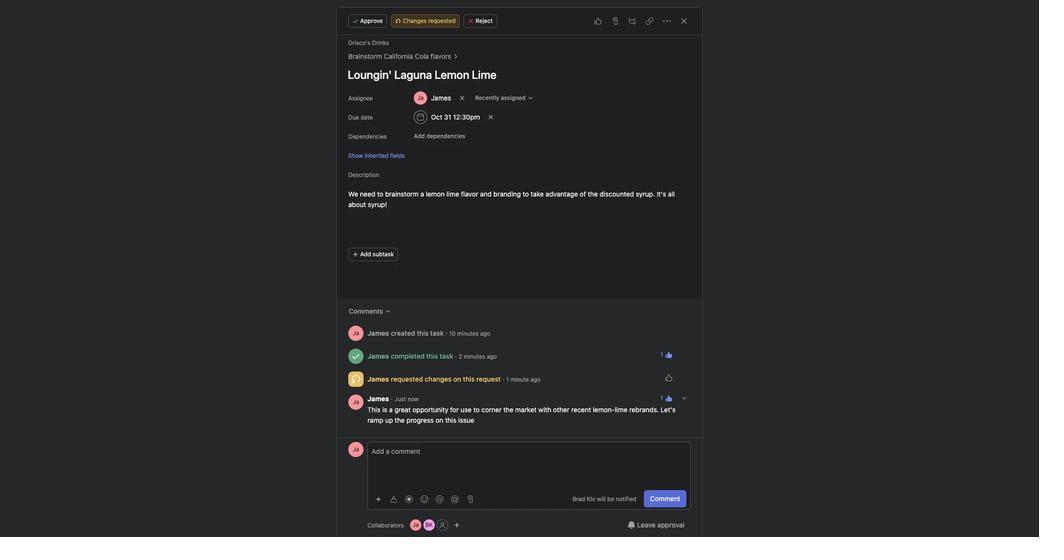 Task type: describe. For each thing, give the bounding box(es) containing it.
1 vertical spatial the
[[504, 406, 514, 414]]

james for james created this task · 10 minutes ago
[[368, 329, 389, 337]]

1 horizontal spatial 0 likes. click to like this task image
[[665, 374, 673, 382]]

all
[[668, 190, 675, 198]]

drisco's drinks
[[348, 39, 389, 46]]

show options image
[[681, 396, 687, 402]]

james for james requested changes on this request · 1 minute ago
[[368, 375, 389, 383]]

brad
[[573, 496, 585, 503]]

at mention image
[[436, 496, 444, 503]]

record a video image
[[405, 496, 413, 503]]

corner
[[482, 406, 502, 414]]

other
[[553, 406, 570, 414]]

approve button
[[348, 14, 387, 28]]

fields
[[390, 152, 405, 159]]

attach a file or paste an image image
[[467, 496, 474, 503]]

dependencies
[[427, 133, 465, 140]]

syrup.
[[636, 190, 655, 198]]

· left just
[[391, 395, 393, 403]]

ago for created this task
[[480, 330, 490, 337]]

just
[[395, 396, 406, 403]]

collaborators
[[368, 522, 404, 529]]

10
[[449, 330, 456, 337]]

request
[[477, 375, 501, 383]]

we need to brainstorm a lemon lime flavor and branding to take advantage of the discounted syrup. it's all about syrup!
[[348, 190, 677, 209]]

2 horizontal spatial to
[[523, 190, 529, 198]]

of
[[580, 190, 586, 198]]

great
[[395, 406, 411, 414]]

need
[[360, 190, 375, 198]]

bk
[[426, 522, 433, 529]]

minute
[[511, 376, 529, 383]]

leave
[[637, 521, 656, 529]]

1 for task
[[661, 351, 663, 358]]

show inherited fields button
[[348, 151, 405, 160]]

add dependencies button
[[410, 130, 470, 143]]

notified
[[616, 496, 637, 503]]

for
[[450, 406, 459, 414]]

recently assigned
[[475, 94, 526, 101]]

leave approval
[[637, 521, 685, 529]]

recently assigned button
[[471, 91, 538, 105]]

rebrands.
[[630, 406, 659, 414]]

let's
[[661, 406, 676, 414]]

recent
[[571, 406, 591, 414]]

take
[[531, 190, 544, 198]]

· right request
[[503, 375, 505, 383]]

remove assignee image
[[459, 95, 465, 101]]

completed
[[391, 352, 425, 360]]

reject
[[476, 17, 493, 24]]

lemon
[[426, 190, 445, 198]]

main content containing brainstorm california cola flavors
[[337, 35, 703, 438]]

california
[[384, 52, 413, 60]]

now
[[408, 396, 419, 403]]

james completed this task · 2 minutes ago
[[368, 352, 497, 360]]

this down james created this task · 10 minutes ago
[[426, 352, 438, 360]]

oct 31 12:30pm button
[[410, 109, 484, 126]]

james created this task · 10 minutes ago
[[368, 329, 490, 337]]

add subtask image
[[629, 17, 636, 25]]

cola
[[415, 52, 429, 60]]

comments
[[349, 307, 383, 315]]

more actions for this task image
[[663, 17, 671, 25]]

subtask
[[373, 251, 394, 258]]

0 horizontal spatial to
[[377, 190, 383, 198]]

loungin' laguna lemon lime dialog
[[337, 8, 703, 537]]

due
[[348, 114, 359, 121]]

james for james completed this task · 2 minutes ago
[[368, 352, 389, 360]]

use
[[461, 406, 472, 414]]

leave approval button
[[622, 517, 691, 534]]

12:30pm
[[453, 113, 480, 121]]

add subtask button
[[348, 248, 398, 261]]

ramp
[[368, 416, 383, 424]]

toolbar inside loungin' laguna lemon lime dialog
[[372, 492, 477, 506]]

recently
[[475, 94, 499, 101]]

0 horizontal spatial the
[[395, 416, 405, 424]]

this right 'created'
[[417, 329, 429, 337]]

james · just now
[[368, 395, 419, 403]]

1 for now
[[661, 395, 663, 402]]

add for add subtask
[[360, 251, 371, 258]]

4 james link from the top
[[368, 395, 389, 403]]

up
[[385, 416, 393, 424]]

clear due date image
[[488, 114, 494, 120]]

reject button
[[464, 14, 497, 28]]

comment button
[[644, 491, 687, 508]]

klo
[[587, 496, 596, 503]]

dependencies
[[348, 133, 387, 140]]

james button
[[410, 89, 456, 107]]

branding
[[494, 190, 521, 198]]

add for add dependencies
[[414, 133, 425, 140]]

lemon-
[[593, 406, 615, 414]]

brainstorm
[[348, 52, 382, 60]]

james link for requested changes on this request
[[368, 375, 389, 383]]

drinks
[[372, 39, 389, 46]]



Task type: locate. For each thing, give the bounding box(es) containing it.
approve
[[360, 17, 383, 24]]

brainstorm
[[385, 190, 419, 198]]

james link for created this task
[[368, 329, 389, 337]]

1 button for now
[[658, 392, 676, 405]]

ago up request
[[487, 353, 497, 360]]

james for james · just now
[[368, 395, 389, 403]]

ago for completed this task
[[487, 353, 497, 360]]

ago inside james created this task · 10 minutes ago
[[480, 330, 490, 337]]

1 horizontal spatial lime
[[615, 406, 628, 414]]

oct
[[431, 113, 442, 121]]

advantage
[[546, 190, 578, 198]]

the right corner
[[504, 406, 514, 414]]

0 vertical spatial lime
[[447, 190, 459, 198]]

to left take
[[523, 190, 529, 198]]

minutes for completed this task
[[464, 353, 485, 360]]

created
[[391, 329, 415, 337]]

to inside this is a great opportunity for use to corner the market with other recent lemon-lime rebrands. let's ramp up the progress on this issue
[[474, 406, 480, 414]]

minutes inside james created this task · 10 minutes ago
[[457, 330, 479, 337]]

james link up this
[[368, 395, 389, 403]]

due date
[[348, 114, 373, 121]]

is
[[382, 406, 387, 414]]

this inside this is a great opportunity for use to corner the market with other recent lemon-lime rebrands. let's ramp up the progress on this issue
[[445, 416, 457, 424]]

a
[[421, 190, 424, 198], [389, 406, 393, 414]]

bk button
[[424, 520, 435, 531]]

description
[[348, 171, 379, 179]]

copy approval link image
[[646, 17, 654, 25]]

james requested changes on this request · 1 minute ago
[[368, 375, 541, 383]]

comments button
[[343, 303, 397, 320]]

it's
[[657, 190, 666, 198]]

0 horizontal spatial a
[[389, 406, 393, 414]]

1 horizontal spatial the
[[504, 406, 514, 414]]

1 vertical spatial lime
[[615, 406, 628, 414]]

1 horizontal spatial a
[[421, 190, 424, 198]]

0 vertical spatial 1
[[661, 351, 663, 358]]

brainstorm california cola flavors link
[[348, 51, 451, 62]]

show
[[348, 152, 363, 159]]

with
[[539, 406, 551, 414]]

lime inside we need to brainstorm a lemon lime flavor and branding to take advantage of the discounted syrup. it's all about syrup!
[[447, 190, 459, 198]]

1 vertical spatial add
[[360, 251, 371, 258]]

add left dependencies
[[414, 133, 425, 140]]

this
[[368, 406, 381, 414]]

james up this
[[368, 395, 389, 403]]

minutes inside james completed this task · 2 minutes ago
[[464, 353, 485, 360]]

drisco's
[[348, 39, 370, 46]]

requested inside main content
[[391, 375, 423, 383]]

· left 10
[[446, 329, 448, 337]]

changes requested button
[[391, 14, 460, 28]]

1 vertical spatial task
[[440, 352, 453, 360]]

add or remove collaborators image
[[454, 523, 460, 528]]

ago inside james requested changes on this request · 1 minute ago
[[531, 376, 541, 383]]

0 vertical spatial task
[[430, 329, 444, 337]]

requested for james
[[391, 375, 423, 383]]

1 horizontal spatial to
[[474, 406, 480, 414]]

james inside dropdown button
[[431, 94, 451, 102]]

add subtask
[[360, 251, 394, 258]]

0 vertical spatial requested
[[428, 17, 456, 24]]

0 vertical spatial 1 button
[[658, 348, 676, 362]]

ago right 10
[[480, 330, 490, 337]]

1 vertical spatial 1
[[506, 376, 509, 383]]

minutes right 2
[[464, 353, 485, 360]]

0 horizontal spatial requested
[[391, 375, 423, 383]]

be
[[608, 496, 614, 503]]

discounted
[[600, 190, 634, 198]]

date
[[361, 114, 373, 121]]

add left subtask
[[360, 251, 371, 258]]

requested for changes
[[428, 17, 456, 24]]

collapse task pane image
[[681, 17, 688, 25]]

to right the use
[[474, 406, 480, 414]]

main content
[[337, 35, 703, 438]]

0 horizontal spatial lime
[[447, 190, 459, 198]]

1 vertical spatial on
[[436, 416, 443, 424]]

james up oct
[[431, 94, 451, 102]]

issue
[[458, 416, 474, 424]]

james
[[431, 94, 451, 102], [368, 329, 389, 337], [368, 352, 389, 360], [368, 375, 389, 383], [368, 395, 389, 403]]

1 horizontal spatial on
[[453, 375, 461, 383]]

1 inside james requested changes on this request · 1 minute ago
[[506, 376, 509, 383]]

add dependencies
[[414, 133, 465, 140]]

insert an object image
[[376, 497, 381, 502]]

requested right changes
[[428, 17, 456, 24]]

will
[[597, 496, 606, 503]]

Task Name text field
[[342, 64, 691, 86]]

1 vertical spatial 0 likes. click to like this task image
[[665, 374, 673, 382]]

opportunity
[[413, 406, 449, 414]]

formatting image
[[390, 496, 398, 503]]

oct 31 12:30pm
[[431, 113, 480, 121]]

on down opportunity
[[436, 416, 443, 424]]

appreciations image
[[451, 496, 459, 503]]

1
[[661, 351, 663, 358], [506, 376, 509, 383], [661, 395, 663, 402]]

ja
[[353, 330, 359, 337], [353, 399, 359, 406], [353, 446, 359, 453], [413, 522, 419, 529]]

3 james link from the top
[[368, 375, 389, 383]]

assigned
[[501, 94, 526, 101]]

0 likes. click to like this task image left attachments: add a file to this task, loungin' laguna lemon lime 'image'
[[594, 17, 602, 25]]

lime left rebrands. at the bottom
[[615, 406, 628, 414]]

this is a great opportunity for use to corner the market with other recent lemon-lime rebrands. let's ramp up the progress on this issue
[[368, 406, 678, 424]]

ago right minute
[[531, 376, 541, 383]]

inherited
[[365, 152, 389, 159]]

james link up james · just now
[[368, 375, 389, 383]]

market
[[515, 406, 537, 414]]

requested inside button
[[428, 17, 456, 24]]

0 vertical spatial add
[[414, 133, 425, 140]]

changes
[[425, 375, 452, 383]]

0 vertical spatial ago
[[480, 330, 490, 337]]

2 vertical spatial 1
[[661, 395, 663, 402]]

1 vertical spatial ago
[[487, 353, 497, 360]]

task
[[430, 329, 444, 337], [440, 352, 453, 360]]

0 likes. click to like this task image up the let's
[[665, 374, 673, 382]]

ago inside james completed this task · 2 minutes ago
[[487, 353, 497, 360]]

0 vertical spatial the
[[588, 190, 598, 198]]

james down comments "dropdown button" in the bottom left of the page
[[368, 329, 389, 337]]

james link down comments "dropdown button" in the bottom left of the page
[[368, 329, 389, 337]]

a left lemon
[[421, 190, 424, 198]]

james link left completed
[[368, 352, 389, 360]]

minutes
[[457, 330, 479, 337], [464, 353, 485, 360]]

1 horizontal spatial add
[[414, 133, 425, 140]]

lime left flavor
[[447, 190, 459, 198]]

the right up
[[395, 416, 405, 424]]

flavor
[[461, 190, 478, 198]]

this down 'for'
[[445, 416, 457, 424]]

0 horizontal spatial on
[[436, 416, 443, 424]]

2
[[459, 353, 462, 360]]

1 vertical spatial a
[[389, 406, 393, 414]]

0 vertical spatial 0 likes. click to like this task image
[[594, 17, 602, 25]]

2 vertical spatial ago
[[531, 376, 541, 383]]

changes
[[403, 17, 427, 24]]

·
[[446, 329, 448, 337], [455, 352, 457, 360], [503, 375, 505, 383], [391, 395, 393, 403]]

james up james · just now
[[368, 375, 389, 383]]

1 horizontal spatial requested
[[428, 17, 456, 24]]

2 james link from the top
[[368, 352, 389, 360]]

ja button
[[348, 326, 364, 341], [348, 395, 364, 410], [348, 442, 364, 458], [410, 520, 422, 531]]

0 vertical spatial on
[[453, 375, 461, 383]]

task for created this task
[[430, 329, 444, 337]]

minutes for created this task
[[457, 330, 479, 337]]

the
[[588, 190, 598, 198], [504, 406, 514, 414], [395, 416, 405, 424]]

task for completed this task
[[440, 352, 453, 360]]

about
[[348, 201, 366, 209]]

2 vertical spatial the
[[395, 416, 405, 424]]

0 horizontal spatial add
[[360, 251, 371, 258]]

toolbar
[[372, 492, 477, 506]]

task left 2
[[440, 352, 453, 360]]

emoji image
[[421, 496, 428, 503]]

minutes right 10
[[457, 330, 479, 337]]

james for james
[[431, 94, 451, 102]]

brad klo will be notified
[[573, 496, 637, 503]]

progress
[[407, 416, 434, 424]]

a inside we need to brainstorm a lemon lime flavor and branding to take advantage of the discounted syrup. it's all about syrup!
[[421, 190, 424, 198]]

james left completed
[[368, 352, 389, 360]]

2 1 button from the top
[[658, 392, 676, 405]]

assignee
[[348, 95, 373, 102]]

this left request
[[463, 375, 475, 383]]

1 vertical spatial minutes
[[464, 353, 485, 360]]

1 vertical spatial 1 button
[[658, 392, 676, 405]]

0 vertical spatial minutes
[[457, 330, 479, 337]]

syrup!
[[368, 201, 387, 209]]

0 vertical spatial a
[[421, 190, 424, 198]]

on right changes
[[453, 375, 461, 383]]

2 horizontal spatial the
[[588, 190, 598, 198]]

the inside we need to brainstorm a lemon lime flavor and branding to take advantage of the discounted syrup. it's all about syrup!
[[588, 190, 598, 198]]

task left 10
[[430, 329, 444, 337]]

1 james link from the top
[[368, 329, 389, 337]]

attachments: add a file to this task, loungin' laguna lemon lime image
[[612, 17, 619, 25]]

this
[[417, 329, 429, 337], [426, 352, 438, 360], [463, 375, 475, 383], [445, 416, 457, 424]]

brainstorm california cola flavors
[[348, 52, 451, 60]]

on
[[453, 375, 461, 383], [436, 416, 443, 424]]

0 likes. click to like this task image
[[594, 17, 602, 25], [665, 374, 673, 382]]

flavors
[[431, 52, 451, 60]]

james link for completed this task
[[368, 352, 389, 360]]

approval
[[658, 521, 685, 529]]

and
[[480, 190, 492, 198]]

1 button for task
[[658, 348, 676, 362]]

· left 2
[[455, 352, 457, 360]]

comment
[[650, 495, 681, 503]]

1 1 button from the top
[[658, 348, 676, 362]]

1 vertical spatial requested
[[391, 375, 423, 383]]

on inside this is a great opportunity for use to corner the market with other recent lemon-lime rebrands. let's ramp up the progress on this issue
[[436, 416, 443, 424]]

31
[[444, 113, 451, 121]]

lime inside this is a great opportunity for use to corner the market with other recent lemon-lime rebrands. let's ramp up the progress on this issue
[[615, 406, 628, 414]]

1 button
[[658, 348, 676, 362], [658, 392, 676, 405]]

requested up now
[[391, 375, 423, 383]]

0 horizontal spatial 0 likes. click to like this task image
[[594, 17, 602, 25]]

to up syrup!
[[377, 190, 383, 198]]

a inside this is a great opportunity for use to corner the market with other recent lemon-lime rebrands. let's ramp up the progress on this issue
[[389, 406, 393, 414]]

the right of
[[588, 190, 598, 198]]

we
[[348, 190, 358, 198]]

a right "is"
[[389, 406, 393, 414]]



Task type: vqa. For each thing, say whether or not it's contained in the screenshot.
Add
yes



